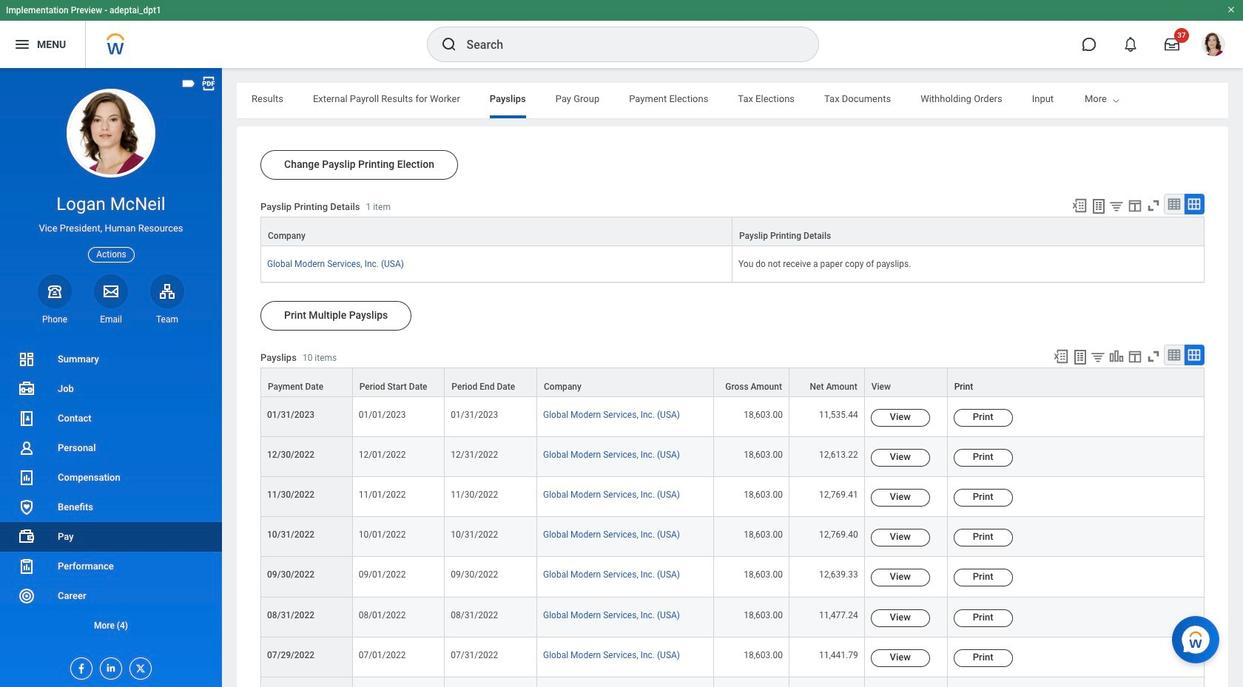 Task type: vqa. For each thing, say whether or not it's contained in the screenshot.
left SELECT TO FILTER GRID DATA image
yes



Task type: locate. For each thing, give the bounding box(es) containing it.
0 vertical spatial fullscreen image
[[1145, 198, 1162, 214]]

navigation pane region
[[0, 68, 222, 687]]

toolbar
[[1065, 194, 1205, 217], [1046, 345, 1205, 368]]

export to worksheets image
[[1071, 349, 1089, 366]]

select to filter grid data image
[[1108, 198, 1125, 214]]

compensation image
[[18, 469, 36, 487]]

row
[[260, 217, 1205, 247], [260, 246, 1205, 283], [260, 368, 1205, 397], [260, 397, 1205, 437], [260, 437, 1205, 477], [260, 477, 1205, 517], [260, 517, 1205, 557], [260, 557, 1205, 597], [260, 597, 1205, 638], [260, 638, 1205, 678], [260, 678, 1205, 687]]

tab list
[[237, 83, 1243, 118]]

table image
[[1167, 197, 1182, 212]]

click to view/edit grid preferences image
[[1127, 349, 1143, 365]]

summary image
[[18, 351, 36, 368]]

personal image
[[18, 439, 36, 457]]

job image
[[18, 380, 36, 398]]

banner
[[0, 0, 1243, 68]]

cell
[[353, 678, 445, 687], [445, 678, 537, 687], [537, 678, 714, 687], [714, 678, 789, 687], [789, 678, 865, 687], [865, 678, 948, 687], [948, 678, 1205, 687]]

6 row from the top
[[260, 477, 1205, 517]]

2 fullscreen image from the top
[[1145, 349, 1162, 365]]

fullscreen image
[[1145, 198, 1162, 214], [1145, 349, 1162, 365]]

7 row from the top
[[260, 517, 1205, 557]]

2 cell from the left
[[445, 678, 537, 687]]

fullscreen image right click to view/edit grid preferences image
[[1145, 198, 1162, 214]]

9 row from the top
[[260, 597, 1205, 638]]

column header
[[260, 217, 732, 247]]

export to excel image
[[1053, 349, 1069, 365]]

profile logan mcneil image
[[1202, 33, 1225, 59]]

phone image
[[44, 282, 65, 300]]

notifications large image
[[1123, 37, 1138, 52]]

row header
[[260, 678, 353, 687]]

1 fullscreen image from the top
[[1145, 198, 1162, 214]]

fullscreen image right click to view/edit grid preferences icon
[[1145, 349, 1162, 365]]

list
[[0, 345, 222, 641]]

expand table image
[[1187, 348, 1202, 363]]

facebook image
[[71, 658, 87, 675]]

11 row from the top
[[260, 678, 1205, 687]]

7 cell from the left
[[948, 678, 1205, 687]]

1 vertical spatial toolbar
[[1046, 345, 1205, 368]]

6 cell from the left
[[865, 678, 948, 687]]

mail image
[[102, 282, 120, 300]]

expand table image
[[1187, 197, 1202, 212]]

contact image
[[18, 410, 36, 428]]

Search Workday  search field
[[466, 28, 788, 61]]

4 row from the top
[[260, 397, 1205, 437]]

benefits image
[[18, 499, 36, 516]]

2 row from the top
[[260, 246, 1205, 283]]

toolbar for 3rd row from the top of the page
[[1046, 345, 1205, 368]]

1 vertical spatial fullscreen image
[[1145, 349, 1162, 365]]

table image
[[1167, 348, 1182, 363]]

3 row from the top
[[260, 368, 1205, 397]]

career image
[[18, 587, 36, 605]]

0 vertical spatial toolbar
[[1065, 194, 1205, 217]]



Task type: describe. For each thing, give the bounding box(es) containing it.
1 cell from the left
[[353, 678, 445, 687]]

click to view/edit grid preferences image
[[1127, 198, 1143, 214]]

phone logan mcneil element
[[38, 314, 72, 325]]

1 row from the top
[[260, 217, 1205, 247]]

search image
[[440, 36, 458, 53]]

tag image
[[181, 75, 197, 92]]

team logan mcneil element
[[150, 314, 184, 325]]

select to filter grid data image
[[1090, 349, 1106, 365]]

5 cell from the left
[[789, 678, 865, 687]]

10 row from the top
[[260, 638, 1205, 678]]

8 row from the top
[[260, 557, 1205, 597]]

toolbar for 11th row from the bottom
[[1065, 194, 1205, 217]]

email logan mcneil element
[[94, 314, 128, 325]]

view team image
[[158, 282, 176, 300]]

inbox large image
[[1165, 37, 1179, 52]]

linkedin image
[[101, 658, 117, 674]]

close environment banner image
[[1227, 5, 1236, 14]]

export to excel image
[[1071, 198, 1088, 214]]

3 cell from the left
[[537, 678, 714, 687]]

performance image
[[18, 558, 36, 576]]

justify image
[[13, 36, 31, 53]]

4 cell from the left
[[714, 678, 789, 687]]

view printable version (pdf) image
[[201, 75, 217, 92]]

pay image
[[18, 528, 36, 546]]

x image
[[130, 658, 146, 675]]

5 row from the top
[[260, 437, 1205, 477]]

export to worksheets image
[[1090, 198, 1108, 215]]



